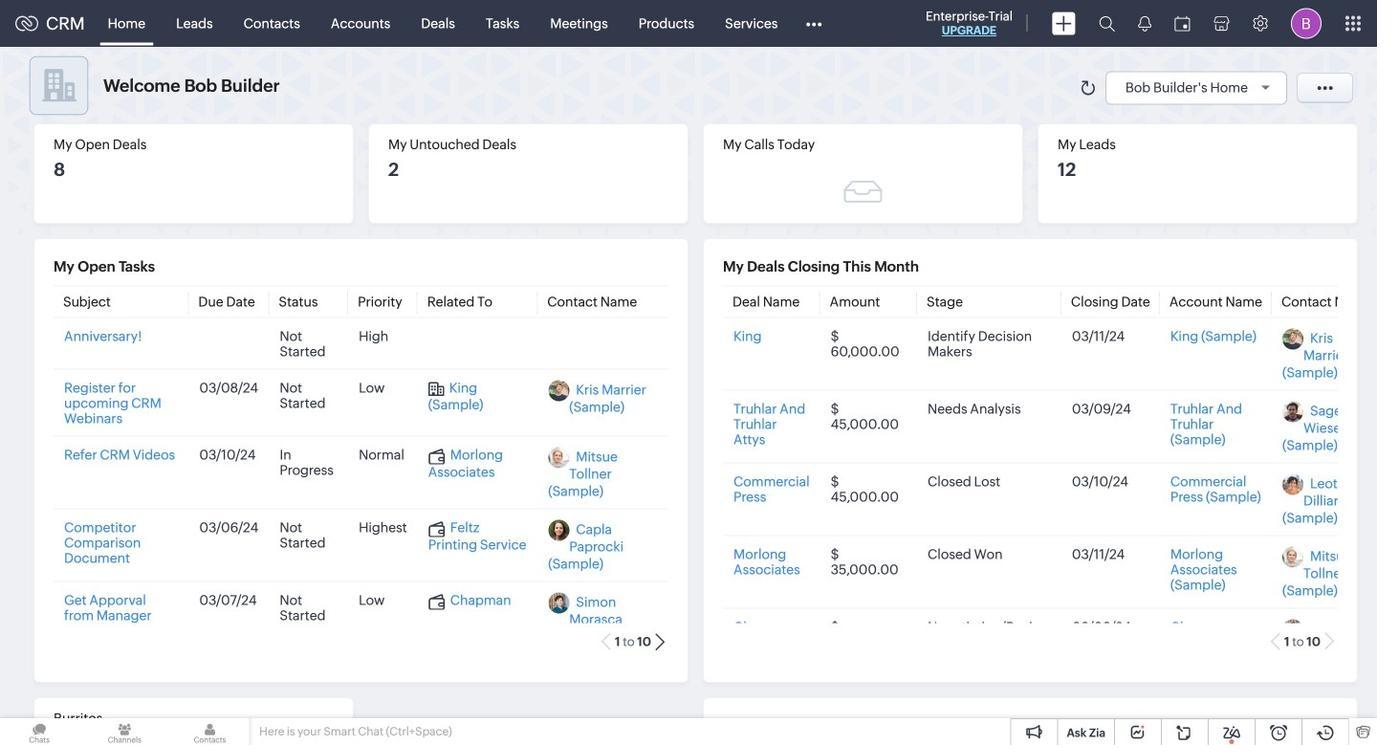 Task type: vqa. For each thing, say whether or not it's contained in the screenshot.
the image
no



Task type: describe. For each thing, give the bounding box(es) containing it.
create menu image
[[1052, 12, 1076, 35]]

search image
[[1099, 15, 1116, 32]]

signals image
[[1139, 15, 1152, 32]]

Other Modules field
[[794, 8, 835, 39]]



Task type: locate. For each thing, give the bounding box(es) containing it.
logo image
[[15, 16, 38, 31]]

calendar image
[[1175, 16, 1191, 31]]

contacts image
[[171, 719, 249, 745]]

create menu element
[[1041, 0, 1088, 46]]

signals element
[[1127, 0, 1163, 47]]

channels image
[[85, 719, 164, 745]]

chats image
[[0, 719, 79, 745]]

profile element
[[1280, 0, 1334, 46]]

profile image
[[1292, 8, 1322, 39]]

search element
[[1088, 0, 1127, 47]]



